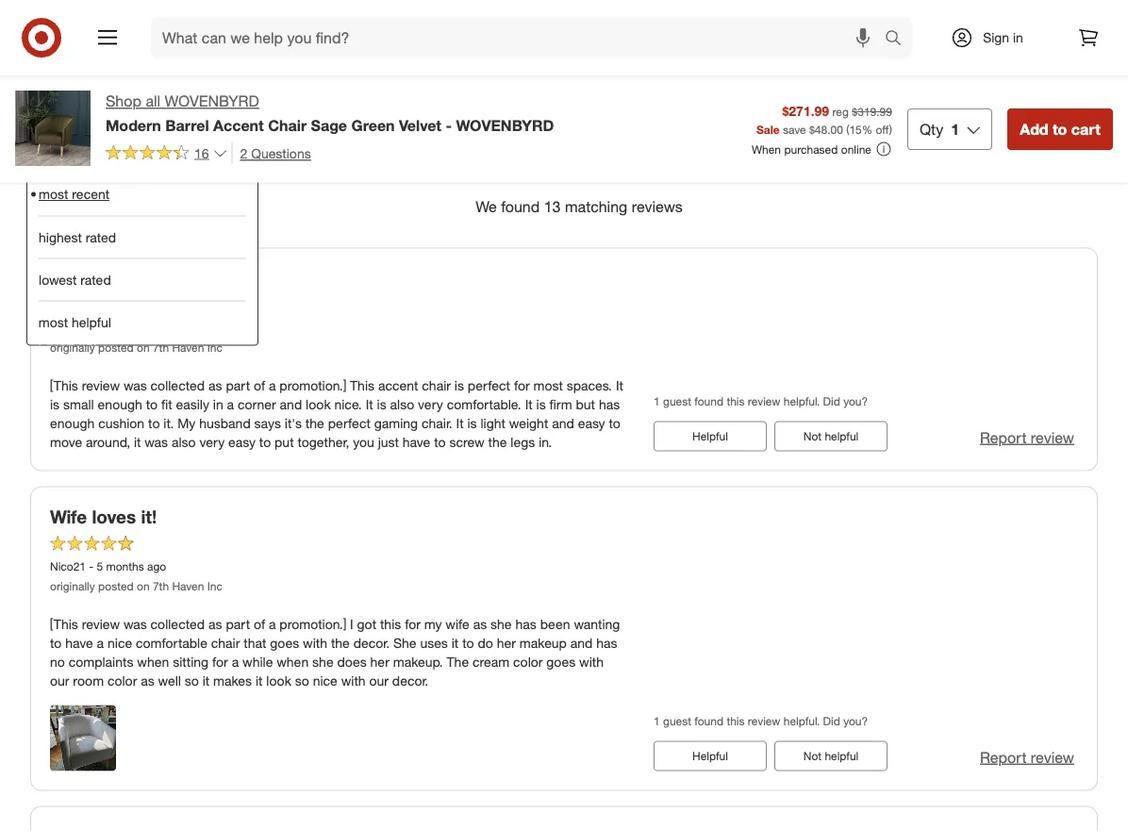 Task type: vqa. For each thing, say whether or not it's contained in the screenshot.
the leftmost recent
yes



Task type: locate. For each thing, give the bounding box(es) containing it.
in up husband
[[213, 396, 223, 413]]

nice
[[108, 635, 132, 651], [313, 673, 338, 689]]

report review for wife loves it!
[[980, 749, 1075, 767]]

7th up fit
[[153, 341, 169, 355]]

qty
[[920, 120, 944, 138]]

1 horizontal spatial perfect
[[468, 377, 511, 394]]

promotion.] inside [this review was collected as part of a promotion.] this accent chair is perfect for most spaces. it is small enough to fit easily in a corner and look nice. it is also very comfortable. it is firm but has enough cushion to it. my husband says it's the perfect gaming chair. it is light weight and easy to move around, it was also very easy to put together, you just have to screw the legs in.
[[280, 377, 347, 394]]

guest
[[663, 395, 692, 409], [663, 715, 692, 729]]

2 vertical spatial the
[[331, 635, 350, 651]]

1 vertical spatial [this
[[50, 616, 78, 633]]

on down it!
[[137, 580, 150, 594]]

helpful for wife loves it!
[[825, 750, 859, 764]]

is left small
[[50, 396, 60, 413]]

perfect up comfortable.
[[468, 377, 511, 394]]

inc up easily
[[207, 341, 223, 355]]

1 vertical spatial has
[[516, 616, 537, 633]]

0 horizontal spatial perfect
[[328, 415, 371, 432]]

1 vertical spatial helpful
[[693, 750, 728, 764]]

1 guest found this review helpful. did you? for very comfortable
[[654, 395, 868, 409]]

in right sign
[[1014, 29, 1024, 46]]

1 guest from the top
[[663, 395, 692, 409]]

1 our from the left
[[50, 673, 69, 689]]

easy down but
[[578, 415, 605, 432]]

1 report review from the top
[[980, 429, 1075, 447]]

5 inside ajfish06 - 5 months ago originally posted on 7th haven inc
[[101, 321, 107, 336]]

1 helpful from the top
[[693, 430, 728, 444]]

haven for ajfish06 - 5 months ago originally posted on 7th haven inc
[[172, 341, 204, 355]]

2 vertical spatial helpful
[[825, 750, 859, 764]]

2 horizontal spatial for
[[514, 377, 530, 394]]

helpful
[[72, 314, 111, 331], [825, 430, 859, 444], [825, 750, 859, 764]]

0 horizontal spatial for
[[212, 654, 228, 670]]

accent
[[378, 377, 419, 394]]

7th inside ajfish06 - 5 months ago originally posted on 7th haven inc
[[153, 341, 169, 355]]

2 on from the top
[[137, 580, 150, 594]]

complaints
[[69, 654, 133, 670]]

1 horizontal spatial our
[[369, 673, 389, 689]]

this for very comfortable
[[727, 395, 745, 409]]

haven
[[172, 341, 204, 355], [172, 580, 204, 594]]

promotion.]
[[280, 377, 347, 394], [280, 616, 347, 633]]

with down does
[[341, 673, 366, 689]]

1 guest found this review helpful. did you?
[[654, 395, 868, 409], [654, 715, 868, 729]]

months down very comfortable
[[110, 321, 148, 336]]

-
[[446, 116, 452, 134], [93, 321, 98, 336], [89, 560, 93, 574]]

2 of from the top
[[254, 616, 265, 633]]

1 part from the top
[[226, 377, 250, 394]]

2 originally from the top
[[50, 580, 95, 594]]

originally inside ajfish06 - 5 months ago originally posted on 7th haven inc
[[50, 341, 95, 355]]

shop
[[106, 92, 142, 110]]

1 vertical spatial look
[[266, 673, 291, 689]]

1 horizontal spatial color
[[513, 654, 543, 670]]

1 horizontal spatial for
[[405, 616, 421, 633]]

1 vertical spatial decor.
[[392, 673, 429, 689]]

sign in
[[984, 29, 1024, 46]]

0 vertical spatial rated
[[86, 229, 116, 246]]

it up the weight at the left
[[525, 396, 533, 413]]

as up sitting
[[209, 616, 222, 633]]

7th inside nico21 - 5 months ago originally posted on 7th haven inc
[[153, 580, 169, 594]]

0 horizontal spatial look
[[266, 673, 291, 689]]

with
[[303, 635, 327, 651], [580, 654, 604, 670], [341, 673, 366, 689]]

goes right "that"
[[270, 635, 299, 651]]

on down lowest rated link
[[137, 341, 150, 355]]

collected inside [this review was collected as part of a promotion.] i got this for my wife as she has been wanting to have a nice comfortable chair that goes with the decor. she uses it to do her makeup and has no complaints when sitting for a while when she does her makeup. the cream color goes with our room color as well so it makes it look so nice with our decor.
[[151, 616, 205, 633]]

16
[[194, 145, 209, 161]]

comfortable inside [this review was collected as part of a promotion.] i got this for my wife as she has been wanting to have a nice comfortable chair that goes with the decor. she uses it to do her makeup and has no complaints when sitting for a while when she does her makeup. the cream color goes with our room color as well so it makes it look so nice with our decor.
[[136, 635, 208, 651]]

0 horizontal spatial our
[[50, 673, 69, 689]]

modern
[[106, 116, 161, 134]]

well
[[158, 673, 181, 689]]

collected up sitting
[[151, 616, 205, 633]]

1 vertical spatial helpful.
[[784, 715, 820, 729]]

1 for wife loves it!
[[654, 715, 660, 729]]

2
[[240, 145, 248, 161]]

0 horizontal spatial the
[[306, 415, 324, 432]]

1 vertical spatial not helpful button
[[775, 742, 888, 772]]

collected inside [this review was collected as part of a promotion.] this accent chair is perfect for most spaces. it is small enough to fit easily in a corner and look nice. it is also very comfortable. it is firm but has enough cushion to it. my husband says it's the perfect gaming chair. it is light weight and easy to move around, it was also very easy to put together, you just have to screw the legs in.
[[151, 377, 205, 394]]

1 promotion.] from the top
[[280, 377, 347, 394]]

of up "corner"
[[254, 377, 265, 394]]

she
[[394, 635, 417, 651]]

report for wife loves it!
[[980, 749, 1027, 767]]

promotion.] left i
[[280, 616, 347, 633]]

2 helpful. from the top
[[784, 715, 820, 729]]

1 haven from the top
[[172, 341, 204, 355]]

promotion.] up the nice.
[[280, 377, 347, 394]]

to up purchases on the right top of page
[[1053, 120, 1068, 138]]

0 vertical spatial ago
[[152, 321, 171, 336]]

not helpful for very comfortable
[[804, 430, 859, 444]]

on inside ajfish06 - 5 months ago originally posted on 7th haven inc
[[137, 341, 150, 355]]

of up "that"
[[254, 616, 265, 633]]

report for very comfortable
[[980, 429, 1027, 447]]

0 horizontal spatial her
[[370, 654, 390, 670]]

as up easily
[[209, 377, 222, 394]]

with down wanting
[[580, 654, 604, 670]]

cushion
[[98, 415, 145, 432]]

2 helpful from the top
[[693, 750, 728, 764]]

for up the weight at the left
[[514, 377, 530, 394]]

highest rated
[[39, 229, 116, 246]]

2 vertical spatial this
[[727, 715, 745, 729]]

comfortable down "highest rated" link
[[92, 268, 197, 290]]

1 vertical spatial haven
[[172, 580, 204, 594]]

1 7th from the top
[[153, 341, 169, 355]]

1 horizontal spatial goes
[[547, 654, 576, 670]]

0 vertical spatial guest
[[663, 395, 692, 409]]

did
[[823, 395, 841, 409], [823, 715, 841, 729]]

with
[[974, 113, 1004, 131]]

1 horizontal spatial wovenbyrd
[[456, 116, 554, 134]]

0 horizontal spatial color
[[108, 673, 137, 689]]

with right "that"
[[303, 635, 327, 651]]

it down 'this'
[[366, 396, 373, 413]]

7th
[[153, 341, 169, 355], [153, 580, 169, 594]]

not helpful button for wife loves it!
[[775, 742, 888, 772]]

[this up small
[[50, 377, 78, 394]]

collected up fit
[[151, 377, 205, 394]]

very up chair. on the left
[[418, 396, 443, 413]]

she up do
[[491, 616, 512, 633]]

guest for wife loves it!
[[663, 715, 692, 729]]

color
[[513, 654, 543, 670], [108, 673, 137, 689]]

0 vertical spatial decor.
[[354, 635, 390, 651]]

wovenbyrd up we on the top of page
[[456, 116, 554, 134]]

my
[[178, 415, 196, 432]]

to left do
[[463, 635, 474, 651]]

1 vertical spatial easy
[[228, 434, 256, 450]]

not for wife loves it!
[[804, 750, 822, 764]]

enough
[[98, 396, 142, 413], [50, 415, 95, 432]]

2 guest from the top
[[663, 715, 692, 729]]

[this
[[50, 377, 78, 394], [50, 616, 78, 633]]

her
[[497, 635, 516, 651], [370, 654, 390, 670]]

and down wanting
[[571, 635, 593, 651]]

have inside [this review was collected as part of a promotion.] i got this for my wife as she has been wanting to have a nice comfortable chair that goes with the decor. she uses it to do her makeup and has no complaints when sitting for a while when she does her makeup. the cream color goes with our room color as well so it makes it look so nice with our decor.
[[65, 635, 93, 651]]

1 vertical spatial report review button
[[980, 747, 1075, 769]]

comfortable
[[92, 268, 197, 290], [136, 635, 208, 651]]

easy
[[578, 415, 605, 432], [228, 434, 256, 450]]

1 not helpful from the top
[[804, 430, 859, 444]]

inc
[[207, 341, 223, 355], [207, 580, 223, 594]]

0 horizontal spatial in
[[213, 396, 223, 413]]

small
[[63, 396, 94, 413]]

our down no
[[50, 673, 69, 689]]

2 helpful button from the top
[[654, 742, 767, 772]]

7th down it!
[[153, 580, 169, 594]]

most recent
[[39, 186, 110, 203]]

have inside [this review was collected as part of a promotion.] this accent chair is perfect for most spaces. it is small enough to fit easily in a corner and look nice. it is also very comfortable. it is firm but has enough cushion to it. my husband says it's the perfect gaming chair. it is light weight and easy to move around, it was also very easy to put together, you just have to screw the legs in.
[[403, 434, 431, 450]]

0 vertical spatial not
[[804, 430, 822, 444]]

a
[[269, 377, 276, 394], [227, 396, 234, 413], [269, 616, 276, 633], [97, 635, 104, 651], [232, 654, 239, 670]]

2 haven from the top
[[172, 580, 204, 594]]

2 you? from the top
[[844, 715, 868, 729]]

to down chair. on the left
[[434, 434, 446, 450]]

chair inside [this review was collected as part of a promotion.] i got this for my wife as she has been wanting to have a nice comfortable chair that goes with the decor. she uses it to do her makeup and has no complaints when sitting for a while when she does her makeup. the cream color goes with our room color as well so it makes it look so nice with our decor.
[[211, 635, 240, 651]]

1
[[952, 120, 960, 138], [654, 395, 660, 409], [654, 715, 660, 729]]

makes
[[213, 673, 252, 689]]

2 not helpful from the top
[[804, 750, 859, 764]]

2 promotion.] from the top
[[280, 616, 347, 633]]

inc up sitting
[[207, 580, 223, 594]]

posted
[[98, 341, 134, 355], [98, 580, 134, 594]]

1 vertical spatial report review
[[980, 749, 1075, 767]]

so down sitting
[[185, 673, 199, 689]]

1 inc from the top
[[207, 341, 223, 355]]

1 vertical spatial color
[[108, 673, 137, 689]]

have
[[403, 434, 431, 450], [65, 635, 93, 651]]

color down complaints
[[108, 673, 137, 689]]

0 vertical spatial report
[[980, 429, 1027, 447]]

highest rated link
[[39, 216, 246, 259]]

2 [this from the top
[[50, 616, 78, 633]]

we
[[476, 198, 497, 216]]

Verified purchases checkbox
[[947, 138, 966, 157]]

2 inc from the top
[[207, 580, 223, 594]]

1 helpful button from the top
[[654, 422, 767, 452]]

2 vertical spatial for
[[212, 654, 228, 670]]

2 our from the left
[[369, 673, 389, 689]]

ago down it!
[[147, 560, 166, 574]]

just
[[378, 434, 399, 450]]

1 vertical spatial chair
[[211, 635, 240, 651]]

0 horizontal spatial with
[[303, 635, 327, 651]]

1 vertical spatial ago
[[147, 560, 166, 574]]

2 vertical spatial -
[[89, 560, 93, 574]]

of inside [this review was collected as part of a promotion.] this accent chair is perfect for most spaces. it is small enough to fit easily in a corner and look nice. it is also very comfortable. it is firm but has enough cushion to it. my husband says it's the perfect gaming chair. it is light weight and easy to move around, it was also very easy to put together, you just have to screw the legs in.
[[254, 377, 265, 394]]

and up it's
[[280, 396, 302, 413]]

$319.99
[[853, 104, 893, 118]]

not helpful button
[[775, 422, 888, 452], [775, 742, 888, 772]]

verified purchases
[[974, 138, 1099, 157]]

most up firm at the top of page
[[534, 377, 563, 394]]

1 [this from the top
[[50, 377, 78, 394]]

2 report from the top
[[980, 749, 1027, 767]]

enough up move
[[50, 415, 95, 432]]

1 collected from the top
[[151, 377, 205, 394]]

inc inside ajfish06 - 5 months ago originally posted on 7th haven inc
[[207, 341, 223, 355]]

1 vertical spatial posted
[[98, 580, 134, 594]]

1 so from the left
[[185, 673, 199, 689]]

0 horizontal spatial chair
[[211, 635, 240, 651]]

the inside [this review was collected as part of a promotion.] i got this for my wife as she has been wanting to have a nice comfortable chair that goes with the decor. she uses it to do her makeup and has no complaints when sitting for a while when she does her makeup. the cream color goes with our room color as well so it makes it look so nice with our decor.
[[331, 635, 350, 651]]

0 horizontal spatial also
[[172, 434, 196, 450]]

2 posted from the top
[[98, 580, 134, 594]]

she left does
[[312, 654, 334, 670]]

1 vertical spatial inc
[[207, 580, 223, 594]]

our
[[50, 673, 69, 689], [369, 673, 389, 689]]

easy down husband
[[228, 434, 256, 450]]

this inside [this review was collected as part of a promotion.] i got this for my wife as she has been wanting to have a nice comfortable chair that goes with the decor. she uses it to do her makeup and has no complaints when sitting for a while when she does her makeup. the cream color goes with our room color as well so it makes it look so nice with our decor.
[[380, 616, 401, 633]]

0 vertical spatial helpful.
[[784, 395, 820, 409]]

0 horizontal spatial easy
[[228, 434, 256, 450]]

it!
[[141, 507, 157, 528]]

have down gaming
[[403, 434, 431, 450]]

promotion.] inside [this review was collected as part of a promotion.] i got this for my wife as she has been wanting to have a nice comfortable chair that goes with the decor. she uses it to do her makeup and has no complaints when sitting for a while when she does her makeup. the cream color goes with our room color as well so it makes it look so nice with our decor.
[[280, 616, 347, 633]]

on
[[137, 341, 150, 355], [137, 580, 150, 594]]

2 not from the top
[[804, 750, 822, 764]]

of inside [this review was collected as part of a promotion.] i got this for my wife as she has been wanting to have a nice comfortable chair that goes with the decor. she uses it to do her makeup and has no complaints when sitting for a while when she does her makeup. the cream color goes with our room color as well so it makes it look so nice with our decor.
[[254, 616, 265, 633]]

1 horizontal spatial so
[[295, 673, 309, 689]]

1 vertical spatial report
[[980, 749, 1027, 767]]

0 vertical spatial posted
[[98, 341, 134, 355]]

0 vertical spatial haven
[[172, 341, 204, 355]]

2 collected from the top
[[151, 616, 205, 633]]

was up cushion
[[124, 377, 147, 394]]

look down while
[[266, 673, 291, 689]]

part inside [this review was collected as part of a promotion.] this accent chair is perfect for most spaces. it is small enough to fit easily in a corner and look nice. it is also very comfortable. it is firm but has enough cushion to it. my husband says it's the perfect gaming chair. it is light weight and easy to move around, it was also very easy to put together, you just have to screw the legs in.
[[226, 377, 250, 394]]

2 not helpful button from the top
[[775, 742, 888, 772]]

ago inside nico21 - 5 months ago originally posted on 7th haven inc
[[147, 560, 166, 574]]

sign in link
[[935, 17, 1053, 59]]

2 when from the left
[[277, 654, 309, 670]]

color down makeup
[[513, 654, 543, 670]]

have up complaints
[[65, 635, 93, 651]]

most inside [this review was collected as part of a promotion.] this accent chair is perfect for most spaces. it is small enough to fit easily in a corner and look nice. it is also very comfortable. it is firm but has enough cushion to it. my husband says it's the perfect gaming chair. it is light weight and easy to move around, it was also very easy to put together, you just have to screw the legs in.
[[534, 377, 563, 394]]

2 so from the left
[[295, 673, 309, 689]]

[this for very
[[50, 377, 78, 394]]

originally inside nico21 - 5 months ago originally posted on 7th haven inc
[[50, 580, 95, 594]]

1 when from the left
[[137, 654, 169, 670]]

2 1 guest found this review helpful. did you? from the top
[[654, 715, 868, 729]]

1 vertical spatial originally
[[50, 580, 95, 594]]

1 vertical spatial with
[[580, 654, 604, 670]]

our down got
[[369, 673, 389, 689]]

1 vertical spatial the
[[488, 434, 507, 450]]

haven inside nico21 - 5 months ago originally posted on 7th haven inc
[[172, 580, 204, 594]]

0 vertical spatial part
[[226, 377, 250, 394]]

guest review image 1 of 1, zoom in image
[[50, 706, 116, 772]]

is up gaming
[[377, 396, 387, 413]]

look inside [this review was collected as part of a promotion.] this accent chair is perfect for most spaces. it is small enough to fit easily in a corner and look nice. it is also very comfortable. it is firm but has enough cushion to it. my husband says it's the perfect gaming chair. it is light weight and easy to move around, it was also very easy to put together, you just have to screw the legs in.
[[306, 396, 331, 413]]

it down cushion
[[134, 434, 141, 450]]

- inside nico21 - 5 months ago originally posted on 7th haven inc
[[89, 560, 93, 574]]

- right the ajfish06
[[93, 321, 98, 336]]

helpful for wife loves it!
[[693, 750, 728, 764]]

0 horizontal spatial enough
[[50, 415, 95, 432]]

her right do
[[497, 635, 516, 651]]

[this inside [this review was collected as part of a promotion.] i got this for my wife as she has been wanting to have a nice comfortable chair that goes with the decor. she uses it to do her makeup and has no complaints when sitting for a while when she does her makeup. the cream color goes with our room color as well so it makes it look so nice with our decor.
[[50, 616, 78, 633]]

posted down most helpful
[[98, 341, 134, 355]]

2 vertical spatial and
[[571, 635, 593, 651]]

spaces.
[[567, 377, 613, 394]]

for left my
[[405, 616, 421, 633]]

0 horizontal spatial wovenbyrd
[[165, 92, 259, 110]]

- right nico21
[[89, 560, 93, 574]]

it down sitting
[[203, 673, 210, 689]]

i
[[350, 616, 354, 633]]

it right spaces.
[[616, 377, 624, 394]]

5 inside nico21 - 5 months ago originally posted on 7th haven inc
[[97, 560, 103, 574]]

part up "that"
[[226, 616, 250, 633]]

chair left "that"
[[211, 635, 240, 651]]

for
[[514, 377, 530, 394], [405, 616, 421, 633], [212, 654, 228, 670]]

1 horizontal spatial her
[[497, 635, 516, 651]]

1 vertical spatial her
[[370, 654, 390, 670]]

1 vertical spatial guest
[[663, 715, 692, 729]]

1 vertical spatial 1
[[654, 395, 660, 409]]

on for ajfish06
[[137, 341, 150, 355]]

for up the makes
[[212, 654, 228, 670]]

1 report review button from the top
[[980, 427, 1075, 449]]

not for very comfortable
[[804, 430, 822, 444]]

has right but
[[599, 396, 620, 413]]

it down 'wife'
[[452, 635, 459, 651]]

not helpful button for very comfortable
[[775, 422, 888, 452]]

promotion.] for very comfortable
[[280, 377, 347, 394]]

1 on from the top
[[137, 341, 150, 355]]

is up comfortable.
[[455, 377, 464, 394]]

inc inside nico21 - 5 months ago originally posted on 7th haven inc
[[207, 580, 223, 594]]

1 report from the top
[[980, 429, 1027, 447]]

reviews
[[632, 198, 683, 216]]

0 vertical spatial of
[[254, 377, 265, 394]]

purchases
[[1028, 138, 1099, 157]]

1 not helpful button from the top
[[775, 422, 888, 452]]

photos
[[1008, 113, 1055, 131]]

With photos checkbox
[[947, 113, 966, 132]]

1 vertical spatial this
[[380, 616, 401, 633]]

also down accent
[[390, 396, 415, 413]]

1 vertical spatial 5
[[97, 560, 103, 574]]

so right the makes
[[295, 673, 309, 689]]

0 vertical spatial was
[[124, 377, 147, 394]]

posted inside ajfish06 - 5 months ago originally posted on 7th haven inc
[[98, 341, 134, 355]]

1 of from the top
[[254, 377, 265, 394]]

0 vertical spatial months
[[110, 321, 148, 336]]

[this inside [this review was collected as part of a promotion.] this accent chair is perfect for most spaces. it is small enough to fit easily in a corner and look nice. it is also very comfortable. it is firm but has enough cushion to it. my husband says it's the perfect gaming chair. it is light weight and easy to move around, it was also very easy to put together, you just have to screw the legs in.
[[50, 377, 78, 394]]

ago inside ajfish06 - 5 months ago originally posted on 7th haven inc
[[152, 321, 171, 336]]

to down spaces.
[[609, 415, 621, 432]]

haven up sitting
[[172, 580, 204, 594]]

1 originally from the top
[[50, 341, 95, 355]]

do
[[478, 635, 493, 651]]

0 horizontal spatial so
[[185, 673, 199, 689]]

- inside shop all wovenbyrd modern barrel accent chair sage green velvet - wovenbyrd
[[446, 116, 452, 134]]

haven up easily
[[172, 341, 204, 355]]

on inside nico21 - 5 months ago originally posted on 7th haven inc
[[137, 580, 150, 594]]

0 vertical spatial helpful
[[693, 430, 728, 444]]

not
[[804, 430, 822, 444], [804, 750, 822, 764]]

most helpful
[[39, 314, 111, 331]]

1 horizontal spatial she
[[491, 616, 512, 633]]

months inside ajfish06 - 5 months ago originally posted on 7th haven inc
[[110, 321, 148, 336]]

as inside [this review was collected as part of a promotion.] this accent chair is perfect for most spaces. it is small enough to fit easily in a corner and look nice. it is also very comfortable. it is firm but has enough cushion to it. my husband says it's the perfect gaming chair. it is light weight and easy to move around, it was also very easy to put together, you just have to screw the legs in.
[[209, 377, 222, 394]]

haven inside ajfish06 - 5 months ago originally posted on 7th haven inc
[[172, 341, 204, 355]]

recent down all
[[134, 127, 180, 146]]

1 horizontal spatial look
[[306, 396, 331, 413]]

the up together,
[[306, 415, 324, 432]]

2 report review from the top
[[980, 749, 1075, 767]]

months inside nico21 - 5 months ago originally posted on 7th haven inc
[[106, 560, 144, 574]]

1 posted from the top
[[98, 341, 134, 355]]

1 not from the top
[[804, 430, 822, 444]]

when up well
[[137, 654, 169, 670]]

review inside [this review was collected as part of a promotion.] this accent chair is perfect for most spaces. it is small enough to fit easily in a corner and look nice. it is also very comfortable. it is firm but has enough cushion to it. my husband says it's the perfect gaming chair. it is light weight and easy to move around, it was also very easy to put together, you just have to screw the legs in.
[[82, 377, 120, 394]]

to left it.
[[148, 415, 160, 432]]

recent
[[134, 127, 180, 146], [72, 186, 110, 203]]

report review button for wife loves it!
[[980, 747, 1075, 769]]

perfect down the nice.
[[328, 415, 371, 432]]

0 vertical spatial also
[[390, 396, 415, 413]]

chair up chair. on the left
[[422, 377, 451, 394]]

2 part from the top
[[226, 616, 250, 633]]

- inside ajfish06 - 5 months ago originally posted on 7th haven inc
[[93, 321, 98, 336]]

uses
[[420, 635, 448, 651]]

1 vertical spatial she
[[312, 654, 334, 670]]

0 vertical spatial and
[[280, 396, 302, 413]]

a up while
[[269, 616, 276, 633]]

the up does
[[331, 635, 350, 651]]

was
[[124, 377, 147, 394], [145, 434, 168, 450], [124, 616, 147, 633]]

0 horizontal spatial recent
[[72, 186, 110, 203]]

perfect
[[468, 377, 511, 394], [328, 415, 371, 432]]

posted down loves
[[98, 580, 134, 594]]

1 did from the top
[[823, 395, 841, 409]]

did for very comfortable
[[823, 395, 841, 409]]

nice up complaints
[[108, 635, 132, 651]]

part inside [this review was collected as part of a promotion.] i got this for my wife as she has been wanting to have a nice comfortable chair that goes with the decor. she uses it to do her makeup and has no complaints when sitting for a while when she does her makeup. the cream color goes with our room color as well so it makes it look so nice with our decor.
[[226, 616, 250, 633]]

ago for ajfish06 - 5 months ago originally posted on 7th haven inc
[[152, 321, 171, 336]]

1 1 guest found this review helpful. did you? from the top
[[654, 395, 868, 409]]

found for very comfortable
[[695, 395, 724, 409]]

5
[[101, 321, 107, 336], [97, 560, 103, 574]]

part up "corner"
[[226, 377, 250, 394]]

nice down does
[[313, 673, 338, 689]]

this for wife loves it!
[[727, 715, 745, 729]]

collected for wife loves it!
[[151, 616, 205, 633]]

with photos
[[974, 113, 1055, 131]]

[this up no
[[50, 616, 78, 633]]

makeup.
[[393, 654, 443, 670]]

my
[[424, 616, 442, 633]]

1 horizontal spatial with
[[341, 673, 366, 689]]

1 vertical spatial in
[[213, 396, 223, 413]]

1 vertical spatial 7th
[[153, 580, 169, 594]]

part for very comfortable
[[226, 377, 250, 394]]

has up makeup
[[516, 616, 537, 633]]

found
[[501, 198, 540, 216], [695, 395, 724, 409], [695, 715, 724, 729]]

was inside [this review was collected as part of a promotion.] i got this for my wife as she has been wanting to have a nice comfortable chair that goes with the decor. she uses it to do her makeup and has no complaints when sitting for a while when she does her makeup. the cream color goes with our room color as well so it makes it look so nice with our decor.
[[124, 616, 147, 633]]

collected
[[151, 377, 205, 394], [151, 616, 205, 633]]

comfortable up sitting
[[136, 635, 208, 651]]

15
[[850, 122, 862, 136]]

together,
[[298, 434, 349, 450]]

2 report review button from the top
[[980, 747, 1075, 769]]

0 vertical spatial not helpful button
[[775, 422, 888, 452]]

0 vertical spatial easy
[[578, 415, 605, 432]]

search
[[877, 30, 922, 49]]

helpful
[[693, 430, 728, 444], [693, 750, 728, 764]]

to inside button
[[1053, 120, 1068, 138]]

very down husband
[[200, 434, 225, 450]]

0 vertical spatial collected
[[151, 377, 205, 394]]

when
[[752, 142, 781, 156]]

0 vertical spatial wovenbyrd
[[165, 92, 259, 110]]

also
[[390, 396, 415, 413], [172, 434, 196, 450]]

originally down nico21
[[50, 580, 95, 594]]

decor. down got
[[354, 635, 390, 651]]

5 right the ajfish06
[[101, 321, 107, 336]]

rated right highest
[[86, 229, 116, 246]]

posted inside nico21 - 5 months ago originally posted on 7th haven inc
[[98, 580, 134, 594]]

2 did from the top
[[823, 715, 841, 729]]

1 you? from the top
[[844, 395, 868, 409]]

on for nico21
[[137, 580, 150, 594]]

image of modern barrel accent chair sage green velvet - wovenbyrd image
[[15, 91, 91, 166]]

0 vertical spatial did
[[823, 395, 841, 409]]

decor.
[[354, 635, 390, 651], [392, 673, 429, 689]]

- right the velvet on the left of page
[[446, 116, 452, 134]]

1 helpful. from the top
[[784, 395, 820, 409]]

2 7th from the top
[[153, 580, 169, 594]]

has inside [this review was collected as part of a promotion.] this accent chair is perfect for most spaces. it is small enough to fit easily in a corner and look nice. it is also very comfortable. it is firm but has enough cushion to it. my husband says it's the perfect gaming chair. it is light weight and easy to move around, it was also very easy to put together, you just have to screw the legs in.
[[599, 396, 620, 413]]

helpful.
[[784, 395, 820, 409], [784, 715, 820, 729]]



Task type: describe. For each thing, give the bounding box(es) containing it.
is left firm at the top of page
[[537, 396, 546, 413]]

0 vertical spatial the
[[306, 415, 324, 432]]

0 vertical spatial 1
[[952, 120, 960, 138]]

not helpful for wife loves it!
[[804, 750, 859, 764]]

helpful button for wife loves it!
[[654, 742, 767, 772]]

while
[[243, 654, 273, 670]]

questions
[[251, 145, 311, 161]]

5 for ajfish06
[[101, 321, 107, 336]]

0 vertical spatial nice
[[108, 635, 132, 651]]

nico21 - 5 months ago originally posted on 7th haven inc
[[50, 560, 223, 594]]

easily
[[176, 396, 209, 413]]

report review for very comfortable
[[980, 429, 1075, 447]]

it up screw
[[456, 415, 464, 432]]

0 vertical spatial comfortable
[[92, 268, 197, 290]]

husband
[[199, 415, 251, 432]]

0 horizontal spatial she
[[312, 654, 334, 670]]

all
[[146, 92, 160, 110]]

but
[[576, 396, 596, 413]]

0 vertical spatial very
[[418, 396, 443, 413]]

2 questions link
[[232, 142, 311, 164]]

48.00
[[815, 122, 844, 136]]

sitting
[[173, 654, 209, 670]]

verified
[[974, 138, 1024, 157]]

ajfish06 - 5 months ago originally posted on 7th haven inc
[[50, 321, 223, 355]]

1 horizontal spatial easy
[[578, 415, 605, 432]]

2 vertical spatial with
[[341, 673, 366, 689]]

promotion.] for wife loves it!
[[280, 616, 347, 633]]

report review button for very comfortable
[[980, 427, 1075, 449]]

1 horizontal spatial decor.
[[392, 673, 429, 689]]

lowest
[[39, 272, 77, 288]]

a up complaints
[[97, 635, 104, 651]]

wife loves it!
[[50, 507, 157, 528]]

originally for ajfish06
[[50, 341, 95, 355]]

around,
[[86, 434, 130, 450]]

screw
[[450, 434, 485, 450]]

got
[[357, 616, 377, 633]]

posted for ajfish06
[[98, 341, 134, 355]]

5 for nico21
[[97, 560, 103, 574]]

save
[[783, 122, 806, 136]]

1 horizontal spatial also
[[390, 396, 415, 413]]

barrel
[[165, 116, 209, 134]]

rated for lowest rated
[[80, 272, 111, 288]]

helpful. for wife loves it!
[[784, 715, 820, 729]]

and inside [this review was collected as part of a promotion.] i got this for my wife as she has been wanting to have a nice comfortable chair that goes with the decor. she uses it to do her makeup and has no complaints when sitting for a while when she does her makeup. the cream color goes with our room color as well so it makes it look so nice with our decor.
[[571, 635, 593, 651]]

you? for very comfortable
[[844, 395, 868, 409]]

inc for nico21 - 5 months ago originally posted on 7th haven inc
[[207, 580, 223, 594]]

inc for ajfish06 - 5 months ago originally posted on 7th haven inc
[[207, 341, 223, 355]]

sale
[[757, 122, 780, 136]]

to down says
[[259, 434, 271, 450]]

put
[[275, 434, 294, 450]]

most right by
[[93, 127, 130, 146]]

qty 1
[[920, 120, 960, 138]]

weight
[[509, 415, 549, 432]]

is up screw
[[468, 415, 477, 432]]

7th for ajfish06 - 5 months ago originally posted on 7th haven inc
[[153, 341, 169, 355]]

comfortable.
[[447, 396, 522, 413]]

accent
[[213, 116, 264, 134]]

light
[[481, 415, 506, 432]]

1 vertical spatial wovenbyrd
[[456, 116, 554, 134]]

2 questions
[[240, 145, 311, 161]]

1 for very comfortable
[[654, 395, 660, 409]]

of for wife loves it!
[[254, 616, 265, 633]]

wife
[[50, 507, 87, 528]]

legs
[[511, 434, 535, 450]]

)
[[890, 122, 893, 136]]

part for wife loves it!
[[226, 616, 250, 633]]

sort
[[42, 127, 69, 146]]

review inside [this review was collected as part of a promotion.] i got this for my wife as she has been wanting to have a nice comfortable chair that goes with the decor. she uses it to do her makeup and has no complaints when sitting for a while when she does her makeup. the cream color goes with our room color as well so it makes it look so nice with our decor.
[[82, 616, 120, 633]]

0 vertical spatial color
[[513, 654, 543, 670]]

loves
[[92, 507, 136, 528]]

1 vertical spatial recent
[[72, 186, 110, 203]]

$271.99
[[783, 102, 830, 119]]

1 vertical spatial nice
[[313, 673, 338, 689]]

has for very comfortable
[[599, 396, 620, 413]]

in.
[[539, 434, 552, 450]]

as left well
[[141, 673, 155, 689]]

months for nico21
[[106, 560, 144, 574]]

1 vertical spatial goes
[[547, 654, 576, 670]]

corner
[[238, 396, 276, 413]]

wife
[[446, 616, 470, 633]]

1 vertical spatial was
[[145, 434, 168, 450]]

months for ajfish06
[[110, 321, 148, 336]]

that
[[244, 635, 267, 651]]

reg
[[833, 104, 849, 118]]

very comfortable
[[50, 268, 197, 290]]

[this for wife
[[50, 616, 78, 633]]

you? for wife loves it!
[[844, 715, 868, 729]]

most up highest
[[39, 186, 68, 203]]

look inside [this review was collected as part of a promotion.] i got this for my wife as she has been wanting to have a nice comfortable chair that goes with the decor. she uses it to do her makeup and has no complaints when sitting for a while when she does her makeup. the cream color goes with our room color as well so it makes it look so nice with our decor.
[[266, 673, 291, 689]]

helpful inside most helpful link
[[72, 314, 111, 331]]

was for loves
[[124, 616, 147, 633]]

when purchased online
[[752, 142, 872, 156]]

a up the makes
[[232, 654, 239, 670]]

0 vertical spatial in
[[1014, 29, 1024, 46]]

0 horizontal spatial very
[[200, 434, 225, 450]]

haven for nico21 - 5 months ago originally posted on 7th haven inc
[[172, 580, 204, 594]]

add to cart button
[[1008, 108, 1114, 150]]

makeup
[[520, 635, 567, 651]]

0 vertical spatial her
[[497, 635, 516, 651]]

lowest rated link
[[39, 259, 246, 301]]

to left fit
[[146, 396, 158, 413]]

helpful for very comfortable
[[825, 430, 859, 444]]

for inside [this review was collected as part of a promotion.] this accent chair is perfect for most spaces. it is small enough to fit easily in a corner and look nice. it is also very comfortable. it is firm but has enough cushion to it. my husband says it's the perfect gaming chair. it is light weight and easy to move around, it was also very easy to put together, you just have to screw the legs in.
[[514, 377, 530, 394]]

most down lowest
[[39, 314, 68, 331]]

most recent link
[[39, 174, 246, 216]]

rated for highest rated
[[86, 229, 116, 246]]

off
[[876, 122, 890, 136]]

1 vertical spatial also
[[172, 434, 196, 450]]

13
[[544, 198, 561, 216]]

online
[[842, 142, 872, 156]]

gaming
[[374, 415, 418, 432]]

helpful for very comfortable
[[693, 430, 728, 444]]

helpful button for very comfortable
[[654, 422, 767, 452]]

1 vertical spatial perfect
[[328, 415, 371, 432]]

1 guest found this review helpful. did you? for wife loves it!
[[654, 715, 868, 729]]

- for nico21 - 5 months ago originally posted on 7th haven inc
[[89, 560, 93, 574]]

(
[[847, 122, 850, 136]]

16 link
[[106, 142, 228, 165]]

add to cart
[[1020, 120, 1101, 138]]

%
[[862, 122, 873, 136]]

it inside [this review was collected as part of a promotion.] this accent chair is perfect for most spaces. it is small enough to fit easily in a corner and look nice. it is also very comfortable. it is firm but has enough cushion to it. my husband says it's the perfect gaming chair. it is light weight and easy to move around, it was also very easy to put together, you just have to screw the legs in.
[[134, 434, 141, 450]]

wanting
[[574, 616, 620, 633]]

0 horizontal spatial goes
[[270, 635, 299, 651]]

the
[[447, 654, 469, 670]]

[this review was collected as part of a promotion.] this accent chair is perfect for most spaces. it is small enough to fit easily in a corner and look nice. it is also very comfortable. it is firm but has enough cushion to it. my husband says it's the perfect gaming chair. it is light weight and easy to move around, it was also very easy to put together, you just have to screw the legs in.
[[50, 377, 624, 450]]

7th for nico21 - 5 months ago originally posted on 7th haven inc
[[153, 580, 169, 594]]

guest for very comfortable
[[663, 395, 692, 409]]

originally for nico21
[[50, 580, 95, 594]]

lowest rated
[[39, 272, 111, 288]]

0 vertical spatial perfect
[[468, 377, 511, 394]]

no
[[50, 654, 65, 670]]

did for wife loves it!
[[823, 715, 841, 729]]

collected for very comfortable
[[151, 377, 205, 394]]

[this review was collected as part of a promotion.] i got this for my wife as she has been wanting to have a nice comfortable chair that goes with the decor. she uses it to do her makeup and has no complaints when sitting for a while when she does her makeup. the cream color goes with our room color as well so it makes it look so nice with our decor.
[[50, 616, 620, 689]]

it.
[[164, 415, 174, 432]]

it down while
[[256, 673, 263, 689]]

1 vertical spatial for
[[405, 616, 421, 633]]

2 horizontal spatial with
[[580, 654, 604, 670]]

sign
[[984, 29, 1010, 46]]

purchased
[[785, 142, 838, 156]]

in inside [this review was collected as part of a promotion.] this accent chair is perfect for most spaces. it is small enough to fit easily in a corner and look nice. it is also very comfortable. it is firm but has enough cushion to it. my husband says it's the perfect gaming chair. it is light weight and easy to move around, it was also very easy to put together, you just have to screw the legs in.
[[213, 396, 223, 413]]

nico21
[[50, 560, 86, 574]]

has for wife loves it!
[[597, 635, 618, 651]]

chair inside [this review was collected as part of a promotion.] this accent chair is perfect for most spaces. it is small enough to fit easily in a corner and look nice. it is also very comfortable. it is firm but has enough cushion to it. my husband says it's the perfect gaming chair. it is light weight and easy to move around, it was also very easy to put together, you just have to screw the legs in.
[[422, 377, 451, 394]]

0 vertical spatial found
[[501, 198, 540, 216]]

matching
[[565, 198, 628, 216]]

1 vertical spatial enough
[[50, 415, 95, 432]]

search button
[[877, 17, 922, 62]]

of for very comfortable
[[254, 377, 265, 394]]

green
[[352, 116, 395, 134]]

sort by most recent
[[42, 127, 180, 146]]

as up do
[[473, 616, 487, 633]]

found for wife loves it!
[[695, 715, 724, 729]]

to up no
[[50, 635, 62, 651]]

posted for nico21
[[98, 580, 134, 594]]

been
[[540, 616, 571, 633]]

What can we help you find? suggestions appear below search field
[[151, 17, 890, 59]]

1 horizontal spatial recent
[[134, 127, 180, 146]]

by
[[73, 127, 90, 146]]

firm
[[550, 396, 573, 413]]

room
[[73, 673, 104, 689]]

highest
[[39, 229, 82, 246]]

most helpful link
[[39, 301, 246, 344]]

1 horizontal spatial enough
[[98, 396, 142, 413]]

nice.
[[335, 396, 362, 413]]

$271.99 reg $319.99 sale save $ 48.00 ( 15 % off )
[[757, 102, 893, 136]]

ago for nico21 - 5 months ago originally posted on 7th haven inc
[[147, 560, 166, 574]]

- for ajfish06 - 5 months ago originally posted on 7th haven inc
[[93, 321, 98, 336]]

helpful. for very comfortable
[[784, 395, 820, 409]]

very
[[50, 268, 87, 290]]

shop all wovenbyrd modern barrel accent chair sage green velvet - wovenbyrd
[[106, 92, 554, 134]]

1 vertical spatial and
[[552, 415, 575, 432]]

a up husband
[[227, 396, 234, 413]]

a up "corner"
[[269, 377, 276, 394]]

chair.
[[422, 415, 453, 432]]

was for comfortable
[[124, 377, 147, 394]]

add
[[1020, 120, 1049, 138]]

chair
[[268, 116, 307, 134]]



